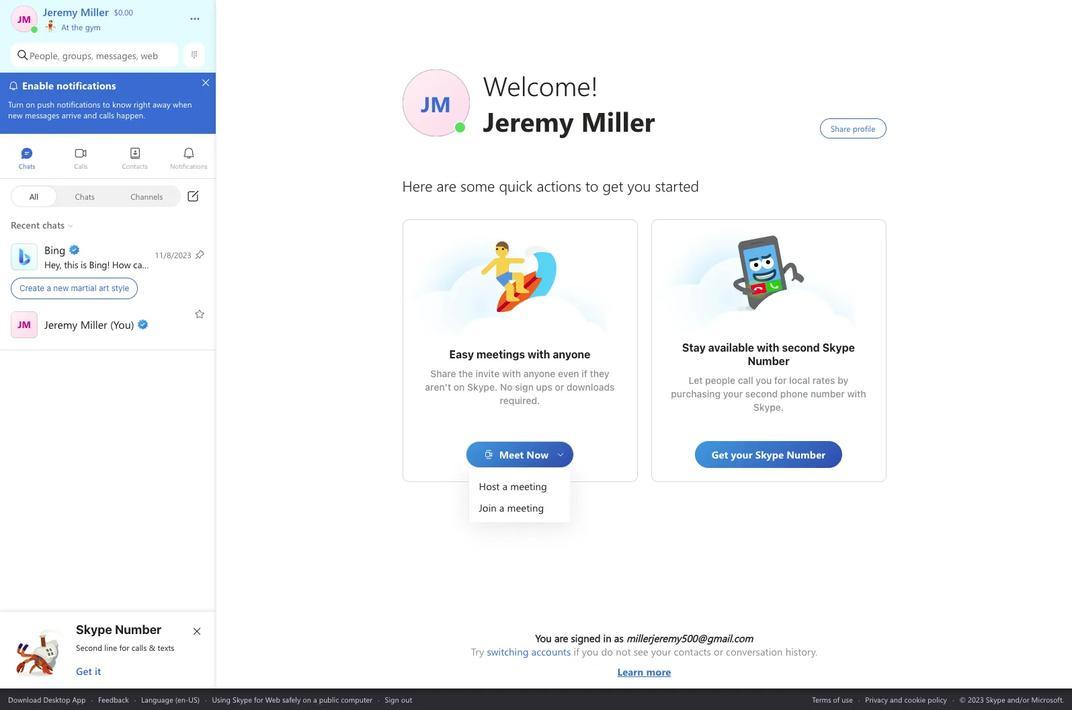 Task type: vqa. For each thing, say whether or not it's contained in the screenshot.
anyone in the Share the invite with anyone even if they aren't on Skype. No sign ups or downloads required.
yes



Task type: locate. For each thing, give the bounding box(es) containing it.
rates
[[813, 375, 836, 386]]

anyone up even
[[553, 348, 591, 360]]

second up local
[[782, 342, 820, 354]]

call
[[738, 375, 754, 386]]

feedback link
[[98, 694, 129, 704]]

the for gym
[[71, 22, 83, 32]]

skype number
[[76, 623, 162, 637]]

groups,
[[62, 49, 93, 62]]

the right at
[[71, 22, 83, 32]]

number up calls
[[115, 623, 162, 637]]

you right help on the left of page
[[175, 258, 189, 271]]

skype. inside the share the invite with anyone even if they aren't on skype. no sign ups or downloads required.
[[467, 381, 498, 393]]

if inside try switching accounts if you do not see your contacts or conversation history. learn more
[[574, 645, 579, 658]]

0 vertical spatial on
[[454, 381, 465, 393]]

number up "call"
[[748, 355, 790, 367]]

us)
[[189, 694, 200, 704]]

number
[[748, 355, 790, 367], [115, 623, 162, 637]]

with up no
[[502, 368, 521, 379]]

1 vertical spatial number
[[115, 623, 162, 637]]

share the invite with anyone even if they aren't on skype. no sign ups or downloads required.
[[425, 368, 617, 406]]

how
[[112, 258, 131, 271]]

skype up by
[[823, 342, 855, 354]]

second inside "stay available with second skype number"
[[782, 342, 820, 354]]

martial
[[71, 283, 97, 293]]

hey, this is bing ! how can i help you today?
[[44, 258, 221, 271]]

the down easy
[[459, 368, 473, 379]]

0 horizontal spatial a
[[47, 283, 51, 293]]

1 horizontal spatial on
[[454, 381, 465, 393]]

anyone up the ups
[[524, 368, 556, 379]]

0 vertical spatial second
[[782, 342, 820, 354]]

0 horizontal spatial you
[[175, 258, 189, 271]]

you left do at the bottom right of page
[[582, 645, 599, 658]]

for right line
[[119, 642, 129, 653]]

or inside try switching accounts if you do not see your contacts or conversation history. learn more
[[714, 645, 724, 658]]

with
[[757, 342, 780, 354], [528, 348, 550, 360], [502, 368, 521, 379], [848, 388, 867, 399]]

2 vertical spatial you
[[582, 645, 599, 658]]

2 horizontal spatial you
[[756, 375, 772, 386]]

tab list
[[0, 141, 216, 178]]

0 horizontal spatial skype.
[[467, 381, 498, 393]]

0 horizontal spatial skype
[[76, 623, 112, 637]]

skype right the using
[[233, 694, 252, 704]]

!
[[107, 258, 110, 271]]

skype. down phone
[[754, 401, 784, 413]]

get
[[76, 664, 92, 678]]

with down by
[[848, 388, 867, 399]]

0 horizontal spatial number
[[115, 623, 162, 637]]

number
[[811, 388, 845, 399]]

messages,
[[96, 49, 138, 62]]

skype. down invite
[[467, 381, 498, 393]]

sign out
[[385, 694, 412, 704]]

at
[[61, 22, 69, 32]]

skype
[[823, 342, 855, 354], [76, 623, 112, 637], [233, 694, 252, 704]]

for inside skype number element
[[119, 642, 129, 653]]

if up downloads
[[582, 368, 588, 379]]

for left local
[[775, 375, 787, 386]]

help
[[155, 258, 172, 271]]

on right safely
[[303, 694, 311, 704]]

people, groups, messages, web button
[[11, 43, 178, 67]]

0 horizontal spatial the
[[71, 22, 83, 32]]

the inside button
[[71, 22, 83, 32]]

anyone inside the share the invite with anyone even if they aren't on skype. no sign ups or downloads required.
[[524, 368, 556, 379]]

you
[[536, 631, 552, 645]]

(en-
[[175, 694, 189, 704]]

app
[[72, 694, 86, 704]]

people
[[705, 375, 736, 386]]

of
[[834, 694, 840, 704]]

1 horizontal spatial second
[[782, 342, 820, 354]]

skype number element
[[11, 623, 205, 678]]

all
[[29, 191, 38, 201]]

0 horizontal spatial your
[[651, 645, 671, 658]]

contacts
[[674, 645, 711, 658]]

is
[[81, 258, 87, 271]]

people, groups, messages, web
[[30, 49, 158, 62]]

number inside skype number element
[[115, 623, 162, 637]]

0 horizontal spatial for
[[119, 642, 129, 653]]

desktop
[[43, 694, 70, 704]]

0 vertical spatial skype.
[[467, 381, 498, 393]]

on down share
[[454, 381, 465, 393]]

you right "call"
[[756, 375, 772, 386]]

for
[[775, 375, 787, 386], [119, 642, 129, 653], [254, 694, 263, 704]]

0 horizontal spatial if
[[574, 645, 579, 658]]

2 horizontal spatial skype
[[823, 342, 855, 354]]

terms
[[812, 694, 832, 704]]

on
[[454, 381, 465, 393], [303, 694, 311, 704]]

learn more link
[[471, 658, 818, 678]]

1 horizontal spatial number
[[748, 355, 790, 367]]

with right 'available'
[[757, 342, 780, 354]]

a
[[47, 283, 51, 293], [313, 694, 317, 704]]

the inside the share the invite with anyone even if they aren't on skype. no sign ups or downloads required.
[[459, 368, 473, 379]]

meetings
[[477, 348, 525, 360]]

easy meetings with anyone
[[450, 348, 591, 360]]

1 vertical spatial the
[[459, 368, 473, 379]]

your down "call"
[[723, 388, 743, 399]]

for for using skype for web safely on a public computer
[[254, 694, 263, 704]]

skype up second on the left of page
[[76, 623, 112, 637]]

try
[[471, 645, 484, 658]]

0 vertical spatial you
[[175, 258, 189, 271]]

second down "call"
[[746, 388, 778, 399]]

new
[[53, 283, 69, 293]]

aren't
[[425, 381, 451, 393]]

privacy
[[866, 694, 888, 704]]

0 vertical spatial a
[[47, 283, 51, 293]]

0 horizontal spatial second
[[746, 388, 778, 399]]

second line for calls & texts
[[76, 642, 174, 653]]

or right the ups
[[555, 381, 564, 393]]

0 vertical spatial if
[[582, 368, 588, 379]]

people,
[[30, 49, 60, 62]]

you are signed in as
[[536, 631, 627, 645]]

2 vertical spatial for
[[254, 694, 263, 704]]

1 horizontal spatial skype.
[[754, 401, 784, 413]]

switching
[[487, 645, 529, 658]]

for for second line for calls & texts
[[119, 642, 129, 653]]

with up the ups
[[528, 348, 550, 360]]

menu
[[470, 472, 571, 522]]

0 vertical spatial skype
[[823, 342, 855, 354]]

1 horizontal spatial if
[[582, 368, 588, 379]]

&
[[149, 642, 155, 653]]

1 vertical spatial anyone
[[524, 368, 556, 379]]

required.
[[500, 395, 540, 406]]

1 horizontal spatial you
[[582, 645, 599, 658]]

stay available with second skype number
[[682, 342, 858, 367]]

1 vertical spatial if
[[574, 645, 579, 658]]

1 vertical spatial second
[[746, 388, 778, 399]]

0 vertical spatial or
[[555, 381, 564, 393]]

1 vertical spatial for
[[119, 642, 129, 653]]

texts
[[158, 642, 174, 653]]

0 vertical spatial anyone
[[553, 348, 591, 360]]

second inside let people call you for local rates by purchasing your second phone number with skype.
[[746, 388, 778, 399]]

your
[[723, 388, 743, 399], [651, 645, 671, 658]]

art
[[99, 283, 109, 293]]

gym
[[85, 22, 101, 32]]

0 vertical spatial the
[[71, 22, 83, 32]]

1 horizontal spatial the
[[459, 368, 473, 379]]

1 vertical spatial you
[[756, 375, 772, 386]]

if right are
[[574, 645, 579, 658]]

history.
[[786, 645, 818, 658]]

1 vertical spatial your
[[651, 645, 671, 658]]

ups
[[536, 381, 553, 393]]

2 horizontal spatial for
[[775, 375, 787, 386]]

0 vertical spatial number
[[748, 355, 790, 367]]

1 horizontal spatial a
[[313, 694, 317, 704]]

you
[[175, 258, 189, 271], [756, 375, 772, 386], [582, 645, 599, 658]]

create a new martial art style
[[20, 283, 129, 293]]

a left new
[[47, 283, 51, 293]]

let people call you for local rates by purchasing your second phone number with skype.
[[671, 375, 869, 413]]

1 vertical spatial or
[[714, 645, 724, 658]]

or
[[555, 381, 564, 393], [714, 645, 724, 658]]

0 vertical spatial your
[[723, 388, 743, 399]]

sign
[[515, 381, 534, 393]]

public
[[319, 694, 339, 704]]

1 vertical spatial skype.
[[754, 401, 784, 413]]

your right see
[[651, 645, 671, 658]]

anyone
[[553, 348, 591, 360], [524, 368, 556, 379]]

download
[[8, 694, 41, 704]]

1 horizontal spatial for
[[254, 694, 263, 704]]

downloads
[[567, 381, 615, 393]]

your inside try switching accounts if you do not see your contacts or conversation history. learn more
[[651, 645, 671, 658]]

download desktop app
[[8, 694, 86, 704]]

or right contacts
[[714, 645, 724, 658]]

if
[[582, 368, 588, 379], [574, 645, 579, 658]]

0 horizontal spatial or
[[555, 381, 564, 393]]

using skype for web safely on a public computer
[[212, 694, 373, 704]]

1 horizontal spatial skype
[[233, 694, 252, 704]]

phone
[[781, 388, 808, 399]]

terms of use link
[[812, 694, 853, 704]]

0 vertical spatial for
[[775, 375, 787, 386]]

1 vertical spatial on
[[303, 694, 311, 704]]

for left web
[[254, 694, 263, 704]]

available
[[709, 342, 754, 354]]

a left public
[[313, 694, 317, 704]]

skype inside "stay available with second skype number"
[[823, 342, 855, 354]]

share
[[431, 368, 456, 379]]

1 vertical spatial skype
[[76, 623, 112, 637]]

1 horizontal spatial or
[[714, 645, 724, 658]]

1 horizontal spatial your
[[723, 388, 743, 399]]



Task type: describe. For each thing, give the bounding box(es) containing it.
accounts
[[532, 645, 571, 658]]

this
[[64, 258, 78, 271]]

language
[[141, 694, 173, 704]]

do
[[601, 645, 613, 658]]

easy
[[450, 348, 474, 360]]

in
[[604, 631, 612, 645]]

conversation
[[726, 645, 783, 658]]

download desktop app link
[[8, 694, 86, 704]]

web
[[141, 49, 158, 62]]

number inside "stay available with second skype number"
[[748, 355, 790, 367]]

signed
[[571, 631, 601, 645]]

are
[[555, 631, 568, 645]]

it
[[95, 664, 101, 678]]

let
[[689, 375, 703, 386]]

and
[[890, 694, 903, 704]]

second
[[76, 642, 102, 653]]

language (en-us)
[[141, 694, 200, 704]]

using
[[212, 694, 231, 704]]

privacy and cookie policy
[[866, 694, 947, 704]]

sign
[[385, 694, 399, 704]]

can
[[133, 258, 147, 271]]

i
[[150, 258, 152, 271]]

computer
[[341, 694, 373, 704]]

stay
[[682, 342, 706, 354]]

create
[[20, 283, 44, 293]]

with inside "stay available with second skype number"
[[757, 342, 780, 354]]

get it
[[76, 664, 101, 678]]

or inside the share the invite with anyone even if they aren't on skype. no sign ups or downloads required.
[[555, 381, 564, 393]]

line
[[104, 642, 117, 653]]

whosthis
[[729, 233, 770, 247]]

bing
[[89, 258, 107, 271]]

skype. inside let people call you for local rates by purchasing your second phone number with skype.
[[754, 401, 784, 413]]

learn
[[618, 665, 644, 678]]

if inside the share the invite with anyone even if they aren't on skype. no sign ups or downloads required.
[[582, 368, 588, 379]]

style
[[111, 283, 129, 293]]

with inside let people call you for local rates by purchasing your second phone number with skype.
[[848, 388, 867, 399]]

no
[[500, 381, 513, 393]]

with inside the share the invite with anyone even if they aren't on skype. no sign ups or downloads required.
[[502, 368, 521, 379]]

terms of use
[[812, 694, 853, 704]]

invite
[[476, 368, 500, 379]]

switching accounts link
[[487, 645, 571, 658]]

language (en-us) link
[[141, 694, 200, 704]]

web
[[265, 694, 280, 704]]

by
[[838, 375, 849, 386]]

calls
[[132, 642, 147, 653]]

local
[[790, 375, 810, 386]]

not
[[616, 645, 631, 658]]

using skype for web safely on a public computer link
[[212, 694, 373, 704]]

channels
[[131, 191, 163, 201]]

the for invite
[[459, 368, 473, 379]]

on inside the share the invite with anyone even if they aren't on skype. no sign ups or downloads required.
[[454, 381, 465, 393]]

at the gym button
[[43, 19, 176, 32]]

even
[[558, 368, 579, 379]]

your inside let people call you for local rates by purchasing your second phone number with skype.
[[723, 388, 743, 399]]

0 horizontal spatial on
[[303, 694, 311, 704]]

use
[[842, 694, 853, 704]]

sign out link
[[385, 694, 412, 704]]

out
[[401, 694, 412, 704]]

mansurfer
[[480, 240, 528, 254]]

cookie
[[905, 694, 926, 704]]

you inside let people call you for local rates by purchasing your second phone number with skype.
[[756, 375, 772, 386]]

hey,
[[44, 258, 62, 271]]

1 vertical spatial a
[[313, 694, 317, 704]]

privacy and cookie policy link
[[866, 694, 947, 704]]

chats
[[75, 191, 95, 201]]

for inside let people call you for local rates by purchasing your second phone number with skype.
[[775, 375, 787, 386]]

today?
[[192, 258, 218, 271]]

at the gym
[[59, 22, 101, 32]]

safely
[[282, 694, 301, 704]]

2 vertical spatial skype
[[233, 694, 252, 704]]

more
[[647, 665, 671, 678]]

they
[[590, 368, 610, 379]]

feedback
[[98, 694, 129, 704]]

you inside try switching accounts if you do not see your contacts or conversation history. learn more
[[582, 645, 599, 658]]

as
[[614, 631, 624, 645]]



